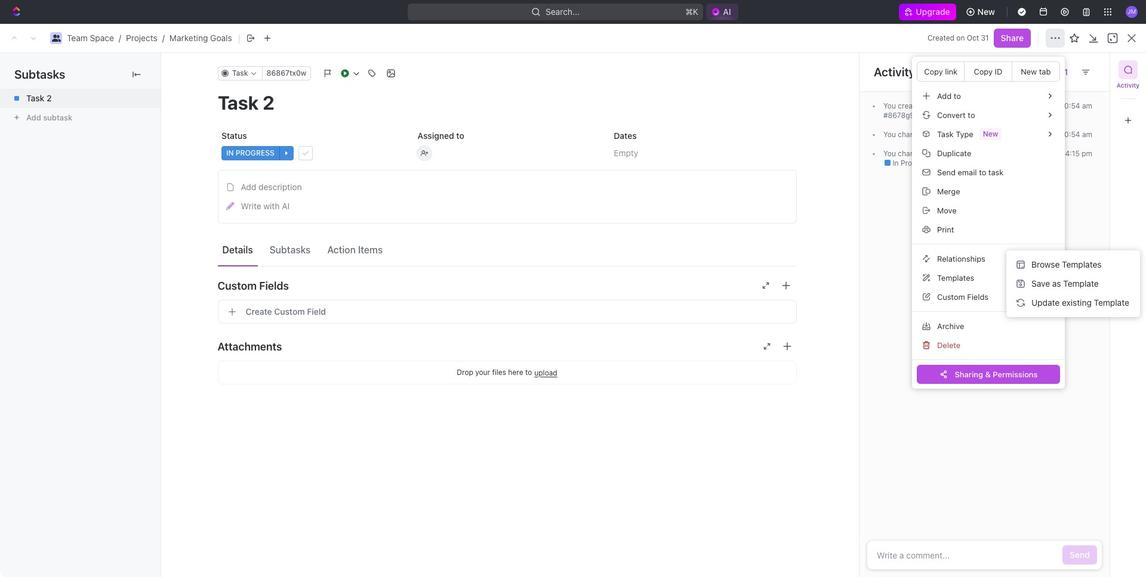 Task type: vqa. For each thing, say whether or not it's contained in the screenshot.
Project Notes's now
no



Task type: describe. For each thing, give the bounding box(es) containing it.
add description
[[241, 182, 302, 192]]

archive button
[[917, 317, 1060, 336]]

copy id
[[974, 67, 1002, 76]]

0 horizontal spatial by
[[870, 82, 881, 93]]

search dashboards
[[975, 33, 1052, 43]]

drop your files here to upload
[[457, 368, 557, 378]]

(you
[[929, 111, 944, 120]]

created for created by me
[[831, 82, 867, 93]]

0 vertical spatial oct
[[967, 33, 979, 42]]

oct for created this task by copying
[[1028, 101, 1041, 110]]

owner
[[927, 215, 949, 224]]

send for send
[[1070, 550, 1090, 561]]

upgrade link
[[899, 4, 956, 20]]

4:15
[[1065, 149, 1080, 158]]

permissions
[[993, 370, 1038, 379]]

31 for changed status from
[[1043, 130, 1050, 139]]

custom inside dropdown button
[[218, 280, 257, 292]]

create custom field
[[246, 307, 326, 317]]

you for yesterday at 4:15 pm
[[883, 149, 896, 158]]

me
[[883, 82, 897, 93]]

files
[[492, 368, 506, 377]]

oct for changed status from
[[1028, 130, 1041, 139]]

task for to
[[988, 167, 1004, 177]]

row containing dashboard
[[167, 228, 1132, 252]]

updated
[[849, 215, 877, 224]]

changed for oct 31 at 10:54 am
[[898, 130, 927, 139]]

upgrade
[[916, 7, 950, 17]]

am for changed status from
[[1082, 130, 1092, 139]]

Edit task name text field
[[218, 91, 797, 114]]

action
[[327, 244, 356, 255]]

duplicate button
[[917, 144, 1060, 163]]

team space / projects / marketing goals |
[[67, 32, 240, 44]]

custom inside button
[[937, 292, 965, 302]]

table containing dashboard
[[167, 210, 1132, 252]]

home
[[29, 62, 51, 72]]

dashboard button down "pencil" icon
[[181, 228, 257, 252]]

share
[[1001, 33, 1024, 43]]

projects
[[126, 33, 157, 43]]

inbox
[[29, 82, 50, 93]]

subtasks inside button
[[270, 244, 311, 255]]

duplicate
[[937, 148, 971, 158]]

write
[[241, 201, 261, 211]]

my
[[205, 192, 217, 202]]

yesterday at 4:15 pm
[[1021, 149, 1092, 158]]

existing
[[1062, 298, 1092, 308]]

sharing & permissions
[[955, 370, 1038, 379]]

‎task 2 link
[[0, 89, 161, 108]]

tab
[[1039, 67, 1051, 76]]

fields inside button
[[967, 292, 989, 302]]

date updated button
[[824, 211, 895, 229]]

search dashboards button
[[958, 29, 1059, 48]]

date
[[832, 215, 847, 224]]

status
[[221, 131, 247, 141]]

docs
[[29, 103, 48, 113]]

user group image
[[52, 35, 61, 42]]

0 vertical spatial 31
[[981, 33, 989, 42]]

details button
[[218, 239, 258, 261]]

upload
[[534, 369, 557, 378]]

field
[[307, 307, 326, 317]]

archive
[[937, 321, 964, 331]]

update existing template
[[1031, 298, 1129, 308]]

delete
[[937, 341, 961, 350]]

activity inside task sidebar navigation 'tab list'
[[1117, 82, 1140, 89]]

2 / from the left
[[162, 33, 165, 43]]

browse templates button
[[1011, 255, 1135, 275]]

team space link
[[67, 33, 114, 43]]

sidebar navigation
[[0, 24, 152, 578]]

row containing date updated
[[167, 210, 1132, 230]]

&
[[985, 370, 991, 379]]

attachments button
[[218, 332, 797, 361]]

upload button
[[534, 369, 557, 378]]

with
[[264, 201, 280, 211]]

copy for copy id
[[974, 67, 993, 76]]

oct 31 at 10:54 am for changed status from
[[1028, 130, 1092, 139]]

#8678g9yk2
[[883, 111, 927, 120]]

print
[[937, 225, 954, 234]]

10:54 for changed status from
[[1061, 130, 1080, 139]]

task sidebar content section
[[859, 53, 1110, 578]]

items
[[358, 244, 383, 255]]

dashboards link
[[5, 119, 147, 138]]

dashboard inside button
[[1091, 33, 1134, 43]]

from for yesterday at 4:15 pm
[[952, 149, 968, 158]]

new dashboard
[[1071, 33, 1134, 43]]

send button
[[1063, 546, 1097, 565]]

to inside drop your files here to upload
[[525, 368, 532, 377]]

update
[[1031, 298, 1060, 308]]

dashboard inside button
[[195, 235, 238, 245]]

save as template
[[1031, 279, 1099, 289]]

as
[[1052, 279, 1061, 289]]

details
[[222, 244, 253, 255]]

custom fields inside button
[[937, 292, 989, 302]]

10:54 for created this task by copying
[[1061, 101, 1080, 110]]

copy link
[[924, 67, 958, 76]]

send email to task button
[[917, 163, 1060, 182]]

dashboard up status
[[198, 101, 240, 111]]

fields inside dropdown button
[[259, 280, 289, 292]]

docs link
[[5, 98, 147, 118]]

to right assigned
[[456, 131, 464, 141]]

dashboards left | on the top left of the page
[[174, 33, 220, 43]]

search
[[975, 33, 1003, 43]]

description
[[258, 182, 302, 192]]

am for created this task by copying
[[1082, 101, 1092, 110]]

1 jeremy miller, , element from the left
[[927, 233, 941, 247]]

created
[[898, 101, 924, 110]]

this
[[926, 101, 938, 110]]

on
[[956, 33, 965, 42]]

yesterday
[[1021, 149, 1055, 158]]

2 dashboard link from the left
[[827, 97, 1126, 116]]

at for created this task by copying
[[1052, 101, 1059, 110]]

team
[[67, 33, 88, 43]]

link
[[945, 67, 958, 76]]

update existing template button
[[1011, 294, 1135, 313]]

subtasks button
[[265, 239, 315, 261]]

jeremy miller, , element inside jm 'button'
[[1026, 233, 1040, 247]]

custom fields inside dropdown button
[[218, 280, 289, 292]]

you for oct 31 at 10:54 am
[[883, 130, 896, 139]]

1 / from the left
[[119, 33, 121, 43]]

inbox link
[[5, 78, 147, 97]]

merge button
[[917, 182, 1060, 201]]



Task type: locate. For each thing, give the bounding box(es) containing it.
0 vertical spatial activity
[[874, 65, 915, 79]]

jm for first jeremy miller, , element from left
[[929, 235, 939, 244]]

new tab
[[1021, 67, 1051, 76]]

don't
[[946, 111, 964, 120]]

to right email
[[979, 167, 986, 177]]

2 vertical spatial oct
[[1028, 130, 1041, 139]]

0 vertical spatial changed status from
[[896, 130, 970, 139]]

fields
[[259, 280, 289, 292], [967, 292, 989, 302]]

2 10:54 from the top
[[1061, 130, 1080, 139]]

0 horizontal spatial fields
[[259, 280, 289, 292]]

from for oct 31 at 10:54 am
[[952, 130, 968, 139]]

1 vertical spatial you
[[883, 130, 896, 139]]

2 you from the top
[[883, 130, 896, 139]]

1 am from the top
[[1082, 101, 1092, 110]]

dashboard up task sidebar navigation 'tab list'
[[1091, 33, 1134, 43]]

1 horizontal spatial created
[[928, 33, 954, 42]]

projects link
[[126, 33, 157, 43]]

changed for yesterday at 4:15 pm
[[898, 149, 927, 158]]

0 horizontal spatial jeremy miller, , element
[[927, 233, 941, 247]]

new for new dashboard
[[1071, 33, 1089, 43]]

0 horizontal spatial task
[[940, 101, 954, 110]]

oct up yesterday
[[1028, 130, 1041, 139]]

dashboards down docs at the top
[[29, 123, 76, 133]]

your
[[475, 368, 490, 377]]

1 horizontal spatial dashboard link
[[827, 97, 1126, 116]]

0 horizontal spatial subtasks
[[14, 67, 65, 81]]

send inside button
[[1070, 550, 1090, 561]]

1 dashboard link from the left
[[177, 97, 477, 116]]

31 up yesterday
[[1043, 130, 1050, 139]]

1 vertical spatial at
[[1052, 130, 1059, 139]]

templates inside dropdown button
[[937, 273, 974, 283]]

pm
[[1082, 149, 1092, 158]]

you up in
[[883, 149, 896, 158]]

home link
[[5, 58, 147, 77]]

2 vertical spatial 31
[[1043, 130, 1050, 139]]

2 from from the top
[[952, 149, 968, 158]]

oct 31 at 10:54 am
[[1028, 101, 1092, 110], [1028, 130, 1092, 139]]

1 row from the top
[[167, 210, 1132, 230]]

task inside 'button'
[[988, 167, 1004, 177]]

id
[[995, 67, 1002, 76]]

dashboard button
[[181, 228, 817, 252], [181, 228, 257, 252]]

31 down tab
[[1043, 101, 1050, 110]]

tab list
[[181, 186, 401, 210]]

you created this task by copying #8678g9yk2 (you don't have access)
[[883, 101, 1012, 120]]

1 jm from the left
[[929, 235, 939, 244]]

my dashboards
[[205, 192, 266, 202]]

Search by name... text field
[[942, 187, 1125, 205]]

print button
[[917, 220, 1060, 239]]

at left the 4:15 at the top right of page
[[1057, 149, 1063, 158]]

nov 21
[[832, 235, 858, 245]]

templates up custom fields button
[[937, 273, 974, 283]]

assigned to
[[417, 131, 464, 141]]

2 vertical spatial you
[[883, 149, 896, 158]]

activity down new dashboard button
[[1117, 82, 1140, 89]]

1 status from the top
[[929, 130, 950, 139]]

status for oct
[[929, 130, 950, 139]]

jm up 'browse'
[[1028, 235, 1039, 244]]

1 vertical spatial changed status from
[[896, 149, 970, 158]]

browse
[[1031, 260, 1060, 270]]

0 horizontal spatial new
[[978, 7, 995, 17]]

dashboard button down write with ai button
[[181, 228, 817, 252]]

share button
[[994, 29, 1031, 48]]

3 you from the top
[[883, 149, 896, 158]]

jeremy miller, , element down owner
[[927, 233, 941, 247]]

custom left field at the left
[[274, 307, 305, 317]]

to right here
[[525, 368, 532, 377]]

2 jm from the left
[[1028, 235, 1039, 244]]

custom up create
[[218, 280, 257, 292]]

template inside button
[[1094, 298, 1129, 308]]

/ right the projects
[[162, 33, 165, 43]]

dashboard down created by me
[[848, 101, 890, 111]]

custom fields button
[[917, 288, 1060, 307]]

dashboards
[[174, 33, 220, 43], [1005, 33, 1052, 43], [29, 123, 76, 133], [219, 192, 266, 202]]

task up don't
[[940, 101, 954, 110]]

task
[[940, 101, 954, 110], [988, 167, 1004, 177]]

1 vertical spatial status
[[929, 149, 950, 158]]

you down #8678g9yk2
[[883, 130, 896, 139]]

2 row from the top
[[167, 228, 1132, 252]]

0 vertical spatial from
[[952, 130, 968, 139]]

by up don't
[[956, 101, 964, 110]]

0 vertical spatial changed
[[898, 130, 927, 139]]

1 vertical spatial new
[[1071, 33, 1089, 43]]

oct down new tab button
[[1028, 101, 1041, 110]]

1 horizontal spatial fields
[[967, 292, 989, 302]]

created on oct 31
[[928, 33, 989, 42]]

template inside button
[[1063, 279, 1099, 289]]

2
[[47, 93, 52, 103]]

template up update existing template
[[1063, 279, 1099, 289]]

21
[[849, 235, 858, 245]]

1 oct 31 at 10:54 am from the top
[[1028, 101, 1092, 110]]

2 oct 31 at 10:54 am from the top
[[1028, 130, 1092, 139]]

jm inside 'button'
[[1028, 235, 1039, 244]]

delete button
[[917, 336, 1060, 355]]

dashboards inside sidebar navigation
[[29, 123, 76, 133]]

browse templates
[[1031, 260, 1102, 270]]

row
[[167, 210, 1132, 230], [167, 228, 1132, 252]]

0 vertical spatial oct 31 at 10:54 am
[[1028, 101, 1092, 110]]

create
[[246, 307, 272, 317]]

0 horizontal spatial custom
[[218, 280, 257, 292]]

1 horizontal spatial copy
[[974, 67, 993, 76]]

copy
[[924, 67, 943, 76], [974, 67, 993, 76]]

1 changed status from from the top
[[896, 130, 970, 139]]

activity up me at the right
[[874, 65, 915, 79]]

0 vertical spatial at
[[1052, 101, 1059, 110]]

0 vertical spatial new
[[978, 7, 995, 17]]

sharing & permissions button
[[917, 365, 1060, 384]]

attachments
[[218, 341, 282, 353]]

am
[[1082, 101, 1092, 110], [1082, 130, 1092, 139]]

created left me at the right
[[831, 82, 867, 93]]

fields down templates dropdown button
[[967, 292, 989, 302]]

custom inside button
[[274, 307, 305, 317]]

my dashboards button
[[202, 186, 269, 210]]

to inside 'button'
[[979, 167, 986, 177]]

copy left id in the top of the page
[[974, 67, 993, 76]]

0 vertical spatial 10:54
[[1061, 101, 1080, 110]]

in progress
[[891, 159, 931, 168]]

space
[[90, 33, 114, 43]]

1 vertical spatial activity
[[1117, 82, 1140, 89]]

0 vertical spatial created
[[928, 33, 954, 42]]

new for new
[[978, 7, 995, 17]]

2 vertical spatial at
[[1057, 149, 1063, 158]]

jm down print
[[929, 235, 939, 244]]

2 jeremy miller, , element from the left
[[1026, 233, 1040, 247]]

10:54
[[1061, 101, 1080, 110], [1061, 130, 1080, 139]]

from up duplicate
[[952, 130, 968, 139]]

1 horizontal spatial send
[[1070, 550, 1090, 561]]

custom up archive
[[937, 292, 965, 302]]

1 10:54 from the top
[[1061, 101, 1080, 110]]

changed status from down the (you
[[896, 130, 970, 139]]

to up duplicate "button"
[[979, 130, 988, 139]]

am up pm
[[1082, 130, 1092, 139]]

31 right on
[[981, 33, 989, 42]]

1 horizontal spatial custom
[[274, 307, 305, 317]]

status for yesterday
[[929, 149, 950, 158]]

2 vertical spatial new
[[1021, 67, 1037, 76]]

fields up create custom field
[[259, 280, 289, 292]]

subtasks up inbox
[[14, 67, 65, 81]]

2 am from the top
[[1082, 130, 1092, 139]]

1 vertical spatial am
[[1082, 130, 1092, 139]]

0 horizontal spatial jm
[[929, 235, 939, 244]]

shared
[[277, 192, 305, 202]]

created left on
[[928, 33, 954, 42]]

here
[[508, 368, 523, 377]]

2 horizontal spatial custom
[[937, 292, 965, 302]]

save as template button
[[1011, 275, 1135, 294]]

progress
[[901, 159, 931, 168]]

jm button
[[1023, 229, 1044, 251]]

search...
[[546, 7, 580, 17]]

new dashboard button
[[1064, 29, 1141, 48]]

status up progress
[[929, 149, 950, 158]]

changed
[[898, 130, 927, 139], [898, 149, 927, 158]]

custom fields up archive
[[937, 292, 989, 302]]

dates
[[614, 131, 636, 141]]

dashboards inside "button"
[[219, 192, 266, 202]]

task sidebar navigation tab list
[[1115, 60, 1141, 130]]

1 vertical spatial templates
[[937, 273, 974, 283]]

status down the (you
[[929, 130, 950, 139]]

email
[[958, 167, 977, 177]]

action items
[[327, 244, 383, 255]]

changed status from for yesterday at 4:15 pm
[[896, 149, 970, 158]]

‎task 2
[[26, 93, 52, 103]]

/ right space
[[119, 33, 121, 43]]

0 horizontal spatial dashboard link
[[177, 97, 477, 116]]

0 horizontal spatial /
[[119, 33, 121, 43]]

1 you from the top
[[883, 101, 896, 110]]

2 copy from the left
[[974, 67, 993, 76]]

dashboards inside button
[[1005, 33, 1052, 43]]

31
[[981, 33, 989, 42], [1043, 101, 1050, 110], [1043, 130, 1050, 139]]

task inside you created this task by copying #8678g9yk2 (you don't have access)
[[940, 101, 954, 110]]

31 for created this task by copying
[[1043, 101, 1050, 110]]

at down new tab button
[[1052, 101, 1059, 110]]

1 horizontal spatial subtasks
[[270, 244, 311, 255]]

oct 31 at 10:54 am for created this task by copying
[[1028, 101, 1092, 110]]

template for update existing template
[[1094, 298, 1129, 308]]

in
[[893, 159, 899, 168]]

1 horizontal spatial jm
[[1028, 235, 1039, 244]]

2 changed status from from the top
[[896, 149, 970, 158]]

nov 21 cell
[[824, 229, 920, 251]]

at
[[1052, 101, 1059, 110], [1052, 130, 1059, 139], [1057, 149, 1063, 158]]

copy left link
[[924, 67, 943, 76]]

from up email
[[952, 149, 968, 158]]

1 vertical spatial created
[[831, 82, 867, 93]]

templates up save as template button
[[1062, 260, 1102, 270]]

dashboard down "pencil" icon
[[195, 235, 238, 245]]

you up #8678g9yk2
[[883, 101, 896, 110]]

2 status from the top
[[929, 149, 950, 158]]

0 vertical spatial am
[[1082, 101, 1092, 110]]

1 vertical spatial template
[[1094, 298, 1129, 308]]

0 vertical spatial by
[[870, 82, 881, 93]]

by
[[870, 82, 881, 93], [956, 101, 964, 110]]

create custom field button
[[218, 300, 797, 324]]

1 vertical spatial send
[[1070, 550, 1090, 561]]

oct 31 at 10:54 am up "yesterday at 4:15 pm"
[[1028, 130, 1092, 139]]

0 vertical spatial template
[[1063, 279, 1099, 289]]

0 horizontal spatial custom fields
[[218, 280, 289, 292]]

changed status from for oct 31 at 10:54 am
[[896, 130, 970, 139]]

date updated
[[832, 215, 877, 224]]

subtasks down the ai
[[270, 244, 311, 255]]

activity
[[874, 65, 915, 79], [1117, 82, 1140, 89]]

changed status from up progress
[[896, 149, 970, 158]]

send
[[937, 167, 956, 177], [1070, 550, 1090, 561]]

1 vertical spatial 10:54
[[1061, 130, 1080, 139]]

1 copy from the left
[[924, 67, 943, 76]]

2 horizontal spatial new
[[1071, 33, 1089, 43]]

oct
[[967, 33, 979, 42], [1028, 101, 1041, 110], [1028, 130, 1041, 139]]

0 horizontal spatial templates
[[937, 273, 974, 283]]

tab list containing my dashboards
[[181, 186, 401, 210]]

1 vertical spatial oct 31 at 10:54 am
[[1028, 130, 1092, 139]]

changed down #8678g9yk2
[[898, 130, 927, 139]]

1 changed from the top
[[898, 130, 927, 139]]

0 vertical spatial task
[[940, 101, 954, 110]]

drop
[[457, 368, 473, 377]]

send inside 'button'
[[937, 167, 956, 177]]

action items button
[[323, 239, 387, 261]]

dashboards down "add" at the left of the page
[[219, 192, 266, 202]]

by inside you created this task by copying #8678g9yk2 (you don't have access)
[[956, 101, 964, 110]]

0 vertical spatial subtasks
[[14, 67, 65, 81]]

1 vertical spatial by
[[956, 101, 964, 110]]

copy id button
[[965, 62, 1012, 81]]

nov
[[832, 235, 847, 245]]

custom fields
[[218, 280, 289, 292], [937, 292, 989, 302]]

status
[[929, 130, 950, 139], [929, 149, 950, 158]]

/
[[119, 33, 121, 43], [162, 33, 165, 43]]

jeremy miller, , element up 'browse'
[[1026, 233, 1040, 247]]

by left me at the right
[[870, 82, 881, 93]]

you inside you created this task by copying #8678g9yk2 (you don't have access)
[[883, 101, 896, 110]]

new button
[[961, 2, 1002, 21]]

dashboard
[[1091, 33, 1134, 43], [198, 101, 240, 111], [848, 101, 890, 111], [195, 235, 238, 245]]

custom fields up create
[[218, 280, 289, 292]]

1 vertical spatial 31
[[1043, 101, 1050, 110]]

0 vertical spatial send
[[937, 167, 956, 177]]

marketing goals link
[[169, 33, 232, 43]]

1 horizontal spatial new
[[1021, 67, 1037, 76]]

table
[[167, 210, 1132, 252]]

1 from from the top
[[952, 130, 968, 139]]

1 vertical spatial oct
[[1028, 101, 1041, 110]]

changed up in progress
[[898, 149, 927, 158]]

‎task
[[26, 93, 44, 103]]

1 horizontal spatial /
[[162, 33, 165, 43]]

templates
[[1062, 260, 1102, 270], [937, 273, 974, 283]]

templates button
[[917, 269, 1060, 288]]

send for send email to task
[[937, 167, 956, 177]]

template right existing
[[1094, 298, 1129, 308]]

1 vertical spatial from
[[952, 149, 968, 158]]

0 vertical spatial templates
[[1062, 260, 1102, 270]]

copy for copy link
[[924, 67, 943, 76]]

task down duplicate "button"
[[988, 167, 1004, 177]]

at up "yesterday at 4:15 pm"
[[1052, 130, 1059, 139]]

0 vertical spatial status
[[929, 130, 950, 139]]

to
[[979, 130, 988, 139], [456, 131, 464, 141], [979, 167, 986, 177], [525, 368, 532, 377]]

1 horizontal spatial by
[[956, 101, 964, 110]]

new for new tab
[[1021, 67, 1037, 76]]

|
[[238, 32, 240, 44]]

jm for jeremy miller, , element in jm 'button'
[[1028, 235, 1039, 244]]

oct right on
[[967, 33, 979, 42]]

1 horizontal spatial custom fields
[[937, 292, 989, 302]]

you
[[883, 101, 896, 110], [883, 130, 896, 139], [883, 149, 896, 158]]

task for this
[[940, 101, 954, 110]]

am left task sidebar navigation 'tab list'
[[1082, 101, 1092, 110]]

marketing
[[169, 33, 208, 43]]

1 vertical spatial changed
[[898, 149, 927, 158]]

1 horizontal spatial task
[[988, 167, 1004, 177]]

0 horizontal spatial send
[[937, 167, 956, 177]]

access)
[[985, 111, 1012, 120]]

1 horizontal spatial templates
[[1062, 260, 1102, 270]]

dashboards up the new tab
[[1005, 33, 1052, 43]]

0 horizontal spatial created
[[831, 82, 867, 93]]

jeremy miller, , element
[[927, 233, 941, 247], [1026, 233, 1040, 247]]

0 horizontal spatial activity
[[874, 65, 915, 79]]

0 vertical spatial you
[[883, 101, 896, 110]]

2 changed from the top
[[898, 149, 927, 158]]

activity inside task sidebar content section
[[874, 65, 915, 79]]

1 vertical spatial subtasks
[[270, 244, 311, 255]]

at for changed status from
[[1052, 130, 1059, 139]]

pencil image
[[226, 203, 234, 211]]

dashboard link
[[177, 97, 477, 116], [827, 97, 1126, 116]]

1 vertical spatial task
[[988, 167, 1004, 177]]

1 horizontal spatial jeremy miller, , element
[[1026, 233, 1040, 247]]

0 horizontal spatial copy
[[924, 67, 943, 76]]

have
[[966, 111, 983, 120]]

assigned
[[417, 131, 454, 141]]

template for save as template
[[1063, 279, 1099, 289]]

1 horizontal spatial activity
[[1117, 82, 1140, 89]]

created for created on oct 31
[[928, 33, 954, 42]]

to inside task sidebar content section
[[979, 130, 988, 139]]

shared button
[[274, 186, 308, 210]]

oct 31 at 10:54 am down tab
[[1028, 101, 1092, 110]]



